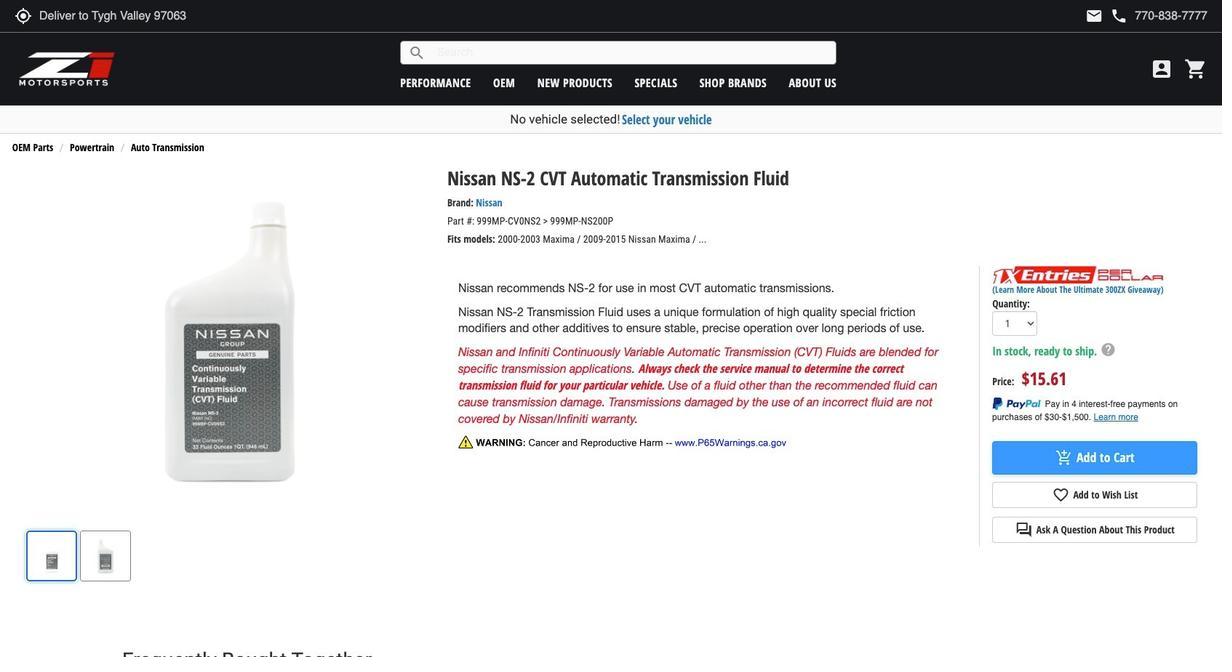 Task type: describe. For each thing, give the bounding box(es) containing it.
Search search field
[[426, 42, 836, 64]]



Task type: locate. For each thing, give the bounding box(es) containing it.
z1 motorsports logo image
[[18, 51, 116, 87]]



Task type: vqa. For each thing, say whether or not it's contained in the screenshot.
right 2018+
no



